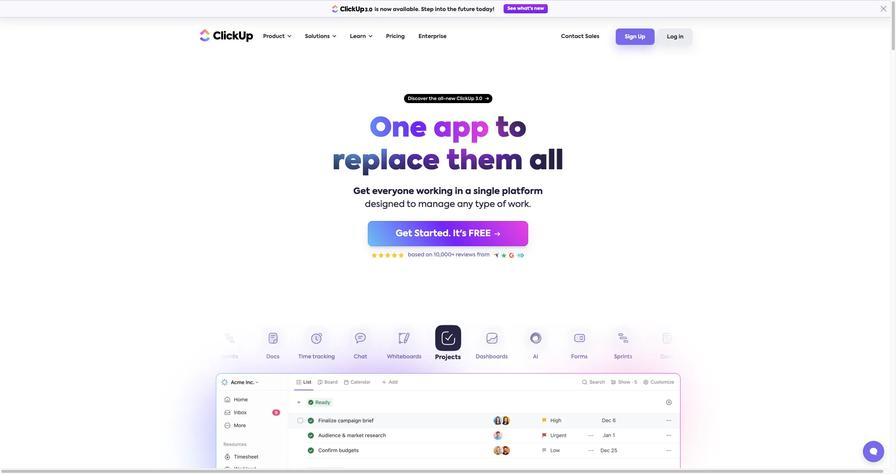 Task type: describe. For each thing, give the bounding box(es) containing it.
app
[[434, 116, 489, 143]]

into
[[435, 7, 446, 12]]

from
[[477, 253, 490, 258]]

store reviews image
[[494, 253, 525, 258]]

1 time tracking from the left
[[298, 355, 335, 360]]

2 time tracking button from the left
[[689, 328, 733, 363]]

2 docs from the left
[[661, 355, 674, 360]]

dashboards button
[[470, 328, 514, 363]]

solutions button
[[301, 29, 340, 45]]

2 sprints from the left
[[614, 355, 633, 360]]

projects button
[[426, 325, 470, 363]]

started.
[[414, 230, 451, 238]]

them
[[447, 149, 523, 176]]

1 docs button from the left
[[251, 328, 295, 363]]

1 time tracking button from the left
[[295, 328, 339, 363]]

learn
[[350, 34, 366, 39]]

2 forms from the left
[[571, 355, 588, 360]]

clickup 3.0 image
[[332, 5, 373, 13]]

2 forms button from the left
[[558, 328, 601, 363]]

step
[[421, 7, 434, 12]]

log in link
[[658, 29, 693, 45]]

on
[[426, 253, 433, 258]]

1 sprints from the left
[[220, 355, 238, 360]]

2 time tracking from the left
[[693, 355, 729, 360]]

2 time from the left
[[693, 355, 706, 360]]

a
[[465, 187, 471, 196]]

is now available. step into the future today!
[[375, 7, 495, 12]]

0 horizontal spatial in
[[455, 187, 463, 196]]

sign up button
[[616, 29, 655, 45]]

everyone
[[372, 187, 414, 196]]

sales
[[585, 34, 600, 39]]

pricing link
[[382, 29, 409, 45]]

discover the all-new clickup 3.0 image
[[404, 94, 492, 103]]

get started. it's free
[[396, 230, 491, 238]]

today!
[[476, 7, 495, 12]]

all
[[529, 149, 564, 176]]

five stars image
[[372, 253, 404, 258]]

designed to manage any type of work.
[[365, 200, 531, 209]]

type
[[475, 200, 495, 209]]

learn button
[[346, 29, 376, 45]]

0 vertical spatial in
[[679, 34, 684, 40]]

new
[[534, 6, 544, 11]]

dashboards
[[476, 355, 508, 360]]

contact sales
[[561, 34, 600, 39]]

of
[[497, 200, 506, 209]]

reviews
[[456, 253, 476, 258]]

designed
[[365, 200, 405, 209]]

1 time from the left
[[298, 355, 311, 360]]

one
[[370, 116, 427, 143]]

clickup image
[[198, 28, 253, 42]]



Task type: locate. For each thing, give the bounding box(es) containing it.
to
[[496, 116, 527, 143], [407, 200, 416, 209]]

whiteboards button
[[382, 328, 426, 363]]

free
[[469, 230, 491, 238]]

platform
[[502, 187, 543, 196]]

sprints button
[[207, 328, 251, 363], [601, 328, 645, 363]]

2 tracking from the left
[[707, 355, 729, 360]]

2 sprints button from the left
[[601, 328, 645, 363]]

see what's new link
[[504, 4, 548, 13]]

pricing
[[386, 34, 405, 39]]

single
[[473, 187, 500, 196]]

1 vertical spatial to
[[407, 200, 416, 209]]

based on 10,000+ reviews from
[[408, 253, 490, 258]]

projects
[[435, 355, 461, 361]]

available.
[[393, 7, 420, 12]]

log in
[[667, 34, 684, 40]]

enterprise
[[419, 34, 447, 39]]

1 vertical spatial get
[[396, 230, 412, 238]]

what's
[[517, 6, 533, 11]]

up
[[638, 34, 646, 40]]

product
[[263, 34, 285, 39]]

sign up
[[625, 34, 646, 40]]

now
[[380, 7, 392, 12]]

get inside button
[[396, 230, 412, 238]]

1 sprints button from the left
[[207, 328, 251, 363]]

docs
[[266, 355, 280, 360], [661, 355, 674, 360]]

docs button
[[251, 328, 295, 363], [645, 328, 689, 363]]

1 tracking from the left
[[313, 355, 335, 360]]

1 horizontal spatial docs button
[[645, 328, 689, 363]]

1 forms from the left
[[177, 355, 193, 360]]

get up based
[[396, 230, 412, 238]]

future
[[458, 7, 475, 12]]

enterprise link
[[415, 29, 451, 45]]

get up the designed
[[353, 187, 370, 196]]

0 horizontal spatial get
[[353, 187, 370, 196]]

1 horizontal spatial tracking
[[707, 355, 729, 360]]

0 horizontal spatial sprints
[[220, 355, 238, 360]]

1 horizontal spatial time
[[693, 355, 706, 360]]

1 horizontal spatial time tracking button
[[689, 328, 733, 363]]

see what's new
[[508, 6, 544, 11]]

product button
[[259, 29, 295, 45]]

in
[[679, 34, 684, 40], [455, 187, 463, 196]]

any
[[457, 200, 473, 209]]

0 vertical spatial get
[[353, 187, 370, 196]]

chat button
[[339, 328, 382, 363]]

1 horizontal spatial in
[[679, 34, 684, 40]]

in left a
[[455, 187, 463, 196]]

manage
[[418, 200, 455, 209]]

0 horizontal spatial forms button
[[163, 328, 207, 363]]

0 horizontal spatial tracking
[[313, 355, 335, 360]]

one app to replace them all
[[333, 116, 564, 176]]

it's
[[453, 230, 467, 238]]

ai
[[533, 355, 538, 360]]

0 horizontal spatial forms
[[177, 355, 193, 360]]

0 horizontal spatial time tracking
[[298, 355, 335, 360]]

get for get everyone working in a single platform
[[353, 187, 370, 196]]

chat
[[354, 355, 367, 360]]

0 vertical spatial to
[[496, 116, 527, 143]]

in right log
[[679, 34, 684, 40]]

get started. it's free button
[[368, 221, 528, 246]]

working
[[416, 187, 453, 196]]

contact
[[561, 34, 584, 39]]

get everyone working in a single platform
[[353, 187, 543, 196]]

forms button
[[163, 328, 207, 363], [558, 328, 601, 363]]

replace
[[333, 149, 440, 176]]

sign
[[625, 34, 637, 40]]

work.
[[508, 200, 531, 209]]

1 horizontal spatial sprints button
[[601, 328, 645, 363]]

contact sales button
[[558, 29, 603, 45]]

to inside one app to replace them all
[[496, 116, 527, 143]]

tracking
[[313, 355, 335, 360], [707, 355, 729, 360]]

0 horizontal spatial sprints button
[[207, 328, 251, 363]]

0 horizontal spatial time
[[298, 355, 311, 360]]

ai button
[[514, 328, 558, 363]]

1 docs from the left
[[266, 355, 280, 360]]

0 horizontal spatial time tracking button
[[295, 328, 339, 363]]

get
[[353, 187, 370, 196], [396, 230, 412, 238]]

time tracking button
[[295, 328, 339, 363], [689, 328, 733, 363]]

sprints
[[220, 355, 238, 360], [614, 355, 633, 360]]

solutions
[[305, 34, 330, 39]]

get for get started. it's free
[[396, 230, 412, 238]]

1 vertical spatial in
[[455, 187, 463, 196]]

1 horizontal spatial time tracking
[[693, 355, 729, 360]]

2 docs button from the left
[[645, 328, 689, 363]]

close button image
[[881, 6, 887, 12]]

1 horizontal spatial to
[[496, 116, 527, 143]]

is
[[375, 7, 379, 12]]

1 horizontal spatial sprints
[[614, 355, 633, 360]]

forms
[[177, 355, 193, 360], [571, 355, 588, 360]]

time
[[298, 355, 311, 360], [693, 355, 706, 360]]

10,000+
[[434, 253, 455, 258]]

log
[[667, 34, 678, 40]]

1 horizontal spatial forms button
[[558, 328, 601, 363]]

whiteboards
[[387, 355, 422, 360]]

1 forms button from the left
[[163, 328, 207, 363]]

the
[[447, 7, 457, 12]]

time tracking
[[298, 355, 335, 360], [693, 355, 729, 360]]

see
[[508, 6, 516, 11]]

1 horizontal spatial forms
[[571, 355, 588, 360]]

0 horizontal spatial docs button
[[251, 328, 295, 363]]

based
[[408, 253, 424, 258]]

0 horizontal spatial to
[[407, 200, 416, 209]]

1 horizontal spatial docs
[[661, 355, 674, 360]]

1 horizontal spatial get
[[396, 230, 412, 238]]

0 horizontal spatial docs
[[266, 355, 280, 360]]



Task type: vqa. For each thing, say whether or not it's contained in the screenshot.
forms button
yes



